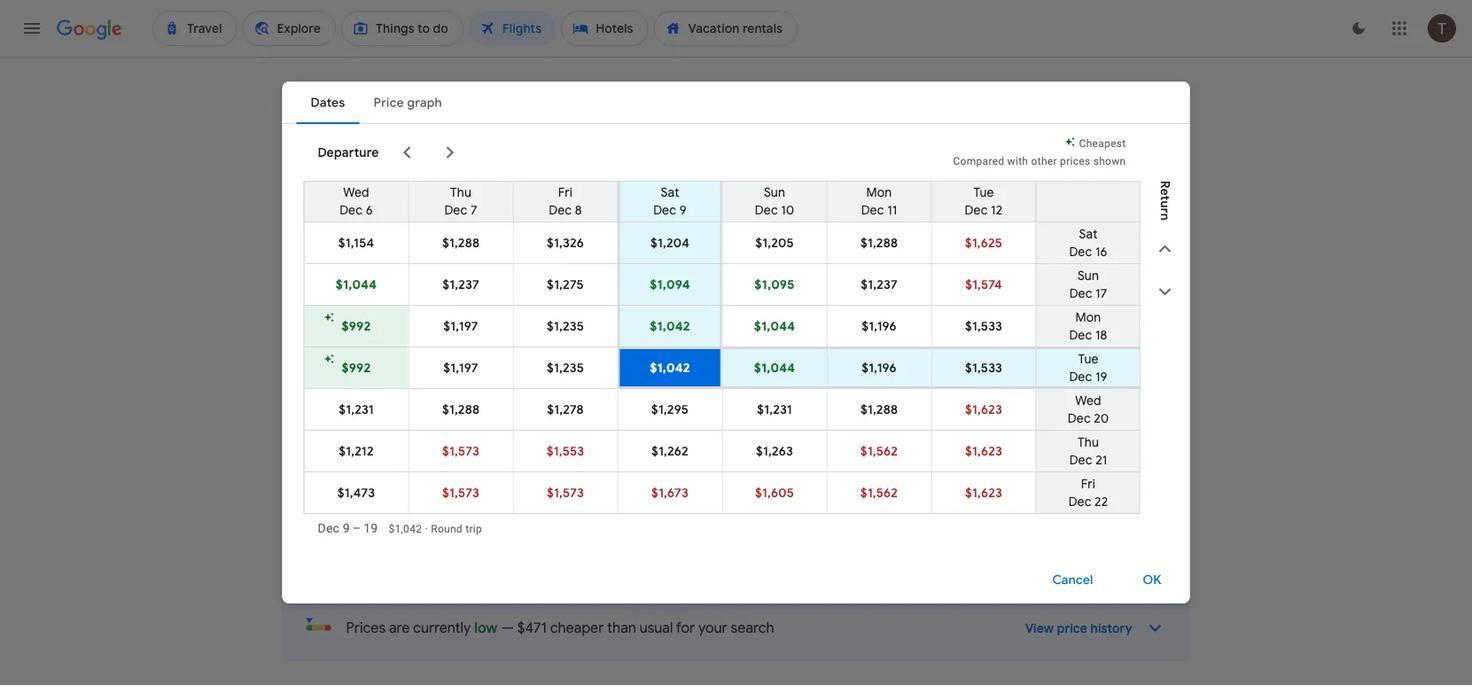 Task type: locate. For each thing, give the bounding box(es) containing it.
connecting airports
[[916, 183, 1035, 199]]

0 horizontal spatial and
[[398, 335, 416, 348]]

$1,275
[[547, 277, 584, 292]]

1 vertical spatial fri
[[1081, 476, 1096, 492]]

$1,231 button up "$1,263"
[[723, 389, 826, 430]]

$1,042 left ·
[[389, 522, 422, 535]]

fri up the 22
[[1081, 476, 1096, 492]]

sat for 16
[[1079, 226, 1098, 242]]

0 vertical spatial mon
[[866, 184, 892, 200]]

0 vertical spatial trip
[[1101, 403, 1118, 415]]

1 vertical spatial stop
[[752, 513, 781, 531]]

20 inside 12 hr 20 min sfo – kix
[[662, 380, 678, 398]]

1 inside "element"
[[743, 447, 749, 465]]

sfo inside 12 hr 20 min sfo – kix
[[628, 402, 648, 414]]

round down 21 on the right of the page
[[1070, 469, 1098, 482]]

$1,288 for '$1,288' button over 969
[[860, 401, 898, 417]]

$1,533 down passenger
[[965, 360, 1002, 376]]

prices down $1,154
[[348, 258, 385, 274]]

0 vertical spatial 1 stop
[[743, 447, 781, 465]]

co right 745
[[913, 380, 935, 398]]

trip inside $1,578 round trip
[[1101, 469, 1118, 482]]

1 vertical spatial wed
[[1075, 393, 1101, 409]]

1 $1,235 button from the top
[[514, 306, 617, 347]]

0 vertical spatial $1,623 button
[[932, 389, 1036, 430]]

best departing flights
[[282, 308, 460, 331]]

co right 959
[[913, 513, 935, 531]]

bags
[[573, 183, 602, 199]]

kg for 745
[[894, 380, 910, 398]]

745
[[868, 380, 891, 398]]

prices inside find the best price region
[[348, 258, 385, 274]]

co for 959 kg co
[[913, 513, 935, 531]]

wed inside wed dec 6
[[343, 184, 369, 200]]

emissions right avg
[[889, 402, 940, 414]]

$1,231 for 2nd $1,231 "button" from right
[[339, 401, 374, 417]]

fri inside sat dec 16 sun dec 17 mon dec 18 tue dec 19 wed dec 20 thu dec 21 fri dec 22
[[1081, 476, 1096, 492]]

round
[[431, 522, 463, 535]]

1 stop flight. element
[[743, 447, 781, 467]]

co up +30% emissions
[[913, 447, 935, 465]]

$1,197
[[443, 318, 478, 334], [443, 360, 478, 376]]

are
[[389, 619, 410, 637]]

1 horizontal spatial thu
[[1078, 434, 1099, 450]]

$1,288 for '$1,288' button on top of 8:40 am
[[442, 401, 480, 417]]

1 vertical spatial $1,042
[[650, 360, 690, 375]]

1 sfo from the top
[[628, 402, 648, 414]]

1 horizontal spatial $1,231
[[757, 401, 792, 417]]

scroll left image
[[397, 142, 418, 163]]

10 for dec
[[781, 202, 794, 218]]

$1,204
[[650, 235, 689, 251]]

$1,578
[[1077, 447, 1118, 465]]

1 vertical spatial 1 stop
[[743, 513, 781, 531]]

15 hr 20 min sfo – kix
[[628, 447, 706, 481]]

$1,235 button
[[514, 306, 617, 347], [514, 347, 617, 388]]

1 kix from the top
[[656, 402, 673, 414]]

0 horizontal spatial 12
[[628, 380, 641, 398]]

18
[[1095, 327, 1107, 343]]

trip down 21 on the right of the page
[[1101, 469, 1118, 482]]

$1,231
[[339, 401, 374, 417], [757, 401, 792, 417]]

1 vertical spatial kg
[[895, 447, 910, 465]]

$1,533 button
[[932, 306, 1036, 347], [932, 349, 1036, 386]]

kg inside 745 kg co 2 avg emissions
[[894, 380, 910, 398]]

Return text field
[[1052, 121, 1134, 169]]

3 co from the top
[[913, 513, 935, 531]]

2 vertical spatial +
[[492, 513, 497, 524]]

round down the $1,573 text box
[[1070, 403, 1098, 415]]

0 horizontal spatial $1,231 button
[[304, 389, 408, 430]]

hr inside 15 hr 20 min sfo – kix
[[645, 447, 659, 465]]

$1,278
[[547, 401, 584, 417]]

dec left '6'
[[340, 202, 363, 218]]

compared
[[953, 155, 1004, 167]]

$1,044 button up departing on the top left
[[304, 264, 408, 305]]

wed up '6'
[[343, 184, 369, 200]]

$1,237 for second $1,237 button from the left
[[861, 277, 898, 292]]

$1,197 up 4:25 pm
[[443, 360, 478, 376]]

8:40 am
[[439, 447, 493, 465]]

kg right 959
[[895, 513, 910, 531]]

2 down 1 stop flight. "element"
[[743, 468, 750, 481]]

sat inside sat dec 9
[[661, 184, 679, 200]]

search
[[731, 619, 774, 637]]

2 $1,237 from the left
[[861, 277, 898, 292]]

dec down the times
[[755, 202, 778, 218]]

1 round from the top
[[1070, 403, 1098, 415]]

best
[[282, 308, 319, 331]]

co inside 745 kg co 2 avg emissions
[[913, 380, 935, 398]]

sat inside sat dec 16 sun dec 17 mon dec 18 tue dec 19 wed dec 20 thu dec 21 fri dec 22
[[1079, 226, 1098, 242]]

cheaper
[[550, 619, 604, 637]]

$1,573 down $1,553 button
[[547, 485, 584, 501]]

thu inside thu dec 7
[[450, 184, 471, 200]]

$1,625 button
[[932, 222, 1036, 263]]

0 vertical spatial $992
[[342, 318, 371, 334]]

0 vertical spatial $1,533 button
[[932, 306, 1036, 347]]

$1,235 button down $1,275 on the left of the page
[[514, 306, 617, 347]]

$1,623
[[965, 401, 1002, 417], [965, 443, 1002, 459], [965, 485, 1002, 501]]

1 vertical spatial thu
[[1078, 434, 1099, 450]]

1 vertical spatial $1,196
[[862, 360, 897, 376]]

prices right learn more about ranking icon
[[512, 335, 543, 348]]

$1,042 button
[[620, 306, 720, 347], [620, 349, 720, 386]]

$1,231 button
[[304, 389, 408, 430], [723, 389, 826, 430]]

0 horizontal spatial $1,231
[[339, 401, 374, 417]]

united down 11:05 am
[[365, 402, 397, 414]]

1 vertical spatial price
[[1057, 621, 1087, 637]]

10 down $1,673
[[662, 513, 677, 531]]

$471
[[517, 619, 547, 637]]

0 vertical spatial thu
[[450, 184, 471, 200]]

$1,231 up $1,212
[[339, 401, 374, 417]]

2 vertical spatial united
[[397, 535, 429, 547]]

kg for 969
[[895, 447, 910, 465]]

15
[[628, 447, 642, 465]]

2 $1,231 from the left
[[757, 401, 792, 417]]

trip for $1,573
[[1101, 403, 1118, 415]]

$1,196 button down bag fees button
[[827, 349, 931, 386]]

0 vertical spatial co
[[913, 380, 935, 398]]

$1,042 up total duration 12 hr 20 min. element
[[650, 360, 690, 375]]

prices are currently low — $471 cheaper than usual for your search
[[346, 619, 774, 637]]

on
[[355, 335, 367, 348]]

bag
[[857, 335, 876, 348]]

0 horizontal spatial 10
[[662, 513, 677, 531]]

1 horizontal spatial tue
[[1078, 351, 1099, 367]]

nonstop flight. element
[[743, 380, 798, 401]]

$1,562 button down avg
[[827, 431, 931, 471]]

wed inside sat dec 16 sun dec 17 mon dec 18 tue dec 19 wed dec 20 thu dec 21 fri dec 22
[[1075, 393, 1101, 409]]

+ inside 11:05 am – 4:25 pm + 1
[[489, 380, 494, 391]]

mon up 18
[[1076, 309, 1101, 325]]

1 left "$1,263"
[[743, 447, 749, 465]]

1 inside 11:05 am – 4:25 pm + 1
[[494, 380, 497, 391]]

1 horizontal spatial 10
[[781, 202, 794, 218]]

min inside 15 hr 20 min sfo – kix
[[682, 447, 706, 465]]

1 $1,533 button from the top
[[932, 306, 1036, 347]]

2 vertical spatial $1,044 button
[[723, 349, 826, 386]]

 image
[[391, 468, 394, 481]]

1 left the adult.
[[709, 335, 715, 348]]

1 horizontal spatial wed
[[1075, 393, 1101, 409]]

0 vertical spatial wed
[[343, 184, 369, 200]]

1 inside popup button
[[439, 90, 447, 105]]

dec down the $1,573 text box
[[1068, 410, 1091, 426]]

2 vertical spatial ana
[[365, 535, 387, 547]]

+ down learn more about ranking icon
[[489, 380, 494, 391]]

r
[[1157, 181, 1173, 188]]

2 down the apply.
[[935, 386, 941, 401]]

t
[[1157, 196, 1173, 201]]

12 inside 12 hr 20 min sfo – kix
[[628, 380, 641, 398]]

1 vertical spatial emissions
[[897, 468, 948, 481]]

$1,235
[[547, 318, 584, 334], [547, 360, 584, 376]]

7:30 am
[[439, 513, 492, 531]]

dec inside thu dec 7
[[444, 202, 467, 218]]

hr for 14
[[645, 513, 659, 531]]

ana down departure time: 12:20 am. text box
[[365, 535, 387, 547]]

$1,237 up bag fees button
[[861, 277, 898, 292]]

20 inside sat dec 16 sun dec 17 mon dec 18 tue dec 19 wed dec 20 thu dec 21 fri dec 22
[[1094, 410, 1109, 426]]

kg right 745
[[894, 380, 910, 398]]

$1,288 up 3 – 10
[[442, 235, 480, 251]]

dec left "16"
[[1069, 244, 1092, 260]]

price inside popup button
[[649, 183, 680, 199]]

1 stop from the top
[[752, 447, 781, 465]]

kix inside 12 hr 20 min sfo – kix
[[656, 402, 673, 414]]

0 vertical spatial round
[[1070, 403, 1098, 415]]

1 $1,231 from the left
[[339, 401, 374, 417]]

0 vertical spatial price
[[649, 183, 680, 199]]

25
[[765, 468, 778, 481]]

stop up 25
[[752, 447, 781, 465]]

$1,205
[[755, 235, 794, 251]]

+ inside 12:20 am – 7:30 am + 1
[[492, 513, 497, 524]]

1 $1,562 button from the top
[[827, 431, 931, 471]]

trip right round
[[465, 522, 482, 535]]

10 up $1,205
[[781, 202, 794, 218]]

0 horizontal spatial $1,237
[[442, 277, 479, 292]]

2 $1,562 button from the top
[[827, 472, 931, 513]]

history
[[1091, 621, 1132, 637]]

1 vertical spatial prices
[[346, 619, 386, 637]]

1 horizontal spatial $1,237 button
[[827, 264, 931, 305]]

and down flights at top left
[[398, 335, 416, 348]]

$1,237 down 3 – 10
[[442, 277, 479, 292]]

$992 up on
[[342, 318, 371, 334]]

for left the adult.
[[692, 335, 706, 348]]

$1,042 up taxes
[[650, 318, 690, 334]]

12:20 am for 12:20 am – 7:30 am + 1
[[365, 513, 423, 531]]

emissions
[[889, 402, 940, 414], [897, 468, 948, 481]]

total duration 15 hr 20 min. element
[[628, 447, 743, 467]]

1 horizontal spatial $1,231 button
[[723, 389, 826, 430]]

1 vertical spatial $1,235
[[547, 360, 584, 376]]

0 horizontal spatial thu
[[450, 184, 471, 200]]

0 vertical spatial $1,042
[[650, 318, 690, 334]]

$1,235 button up $1,278 button
[[514, 347, 617, 388]]

ana down 12:20 am text field
[[365, 468, 387, 481]]

0 horizontal spatial fri
[[558, 184, 573, 200]]

0 vertical spatial $992 button
[[304, 306, 408, 347]]

$1,673
[[651, 485, 689, 501]]

dec inside sat dec 9
[[653, 202, 676, 218]]

prices left are
[[346, 619, 386, 637]]

prices right other
[[1060, 155, 1090, 167]]

1 horizontal spatial sat
[[1079, 226, 1098, 242]]

20
[[662, 380, 678, 398], [1094, 410, 1109, 426], [662, 447, 679, 465]]

total duration 12 hr 20 min. element
[[628, 380, 743, 401]]

emissions
[[810, 183, 868, 199]]

leaves san francisco international airport at 12:20 am on sunday, december 3 and arrives at itami airport at 7:30 am on monday, december 4. element
[[365, 513, 500, 531]]

min inside layover (1 of 1) is a 2 hr 25 min overnight layover at haneda airport in tokyo. element
[[781, 468, 799, 481]]

0 vertical spatial tue
[[973, 184, 994, 200]]

sfo left $1,295
[[628, 402, 648, 414]]

sun up 17 on the right top
[[1078, 268, 1099, 284]]

2 vertical spatial co
[[913, 513, 935, 531]]

2 stop from the top
[[752, 513, 781, 531]]

1 $1,196 from the top
[[862, 318, 897, 334]]

1 vertical spatial $1,562
[[860, 485, 898, 501]]

$1,263 button
[[723, 431, 826, 471]]

emissions down 969 kg co
[[897, 468, 948, 481]]

1 vertical spatial $1,533 button
[[932, 349, 1036, 386]]

1 vertical spatial co
[[913, 447, 935, 465]]

1 vertical spatial $992 button
[[304, 347, 408, 388]]

20 inside 15 hr 20 min sfo – kix
[[662, 447, 679, 465]]

10
[[781, 202, 794, 218], [662, 513, 677, 531]]

0 horizontal spatial 2
[[743, 468, 750, 481]]

$1,235 up include
[[547, 318, 584, 334]]

1 vertical spatial sun
[[1078, 268, 1099, 284]]

2 sfo from the top
[[628, 468, 648, 481]]

$1,562 down +30%
[[860, 485, 898, 501]]

$1,237 button up flights at top left
[[409, 264, 513, 305]]

sun dec 10
[[755, 184, 794, 218]]

2 inside 745 kg co 2 avg emissions
[[935, 386, 941, 401]]

12:20 am up $1,473 button
[[365, 447, 423, 465]]

1 horizontal spatial price
[[1104, 257, 1135, 273]]

sat
[[661, 184, 679, 200], [1079, 226, 1098, 242]]

1 $1,197 from the top
[[443, 318, 478, 334]]

1 horizontal spatial prices
[[512, 335, 543, 348]]

stop down $1,605
[[752, 513, 781, 531]]

$1,237
[[442, 277, 479, 292], [861, 277, 898, 292]]

0 vertical spatial $1,235 button
[[514, 306, 617, 347]]

emissions inside 745 kg co 2 avg emissions
[[889, 402, 940, 414]]

1 vertical spatial 20
[[1094, 410, 1109, 426]]

$1,582
[[1076, 513, 1118, 531]]

thu up 21 on the right of the page
[[1078, 434, 1099, 450]]

min inside 12 hr 20 min sfo – kix
[[682, 380, 706, 398]]

currently
[[413, 619, 471, 637]]

trip inside $1,573 round trip
[[1101, 403, 1118, 415]]

0 vertical spatial sat
[[661, 184, 679, 200]]

thu inside sat dec 16 sun dec 17 mon dec 18 tue dec 19 wed dec 20 thu dec 21 fri dec 22
[[1078, 434, 1099, 450]]

price right on
[[370, 335, 395, 348]]

1 vertical spatial +
[[489, 380, 494, 391]]

1 vertical spatial ana
[[365, 468, 387, 481]]

$1,623 button
[[932, 389, 1036, 430], [932, 431, 1036, 471], [932, 472, 1036, 513]]

sat up the $1,204 on the left top of the page
[[661, 184, 679, 200]]

$1,044 up optional
[[754, 318, 795, 334]]

$1,275 button
[[514, 264, 617, 305]]

2 fees from the left
[[879, 335, 900, 348]]

$1,235 down include
[[547, 360, 584, 376]]

thu dec 7
[[444, 184, 477, 218]]

0 vertical spatial $1,562
[[860, 443, 898, 459]]

required
[[585, 335, 625, 348]]

sfo inside 15 hr 20 min sfo – kix
[[628, 468, 648, 481]]

hr inside 12 hr 20 min sfo – kix
[[645, 380, 658, 398]]

$1,044 button
[[304, 264, 408, 305], [723, 306, 826, 347], [723, 349, 826, 386]]

1 horizontal spatial 2
[[935, 386, 941, 401]]

3 – 10
[[442, 258, 474, 274]]

1 up scroll right icon on the top of page
[[439, 90, 447, 105]]

0 vertical spatial sfo
[[628, 402, 648, 414]]

0 vertical spatial $1,196 button
[[827, 306, 931, 347]]

tue down compared
[[973, 184, 994, 200]]

any
[[551, 258, 574, 274]]

2 kix from the top
[[656, 468, 673, 481]]

0 vertical spatial 10
[[781, 202, 794, 218]]

2 co from the top
[[913, 447, 935, 465]]

kix up $1,673
[[656, 468, 673, 481]]

 image inside best departing flights main content
[[391, 468, 394, 481]]

grid
[[1012, 257, 1036, 273]]

prices for prices include required taxes + fees for 1 adult. optional charges and bag fees may apply. passenger assistance
[[512, 335, 543, 348]]

hr right 15
[[645, 447, 659, 465]]

1 vertical spatial mon
[[1076, 309, 1101, 325]]

0 horizontal spatial fees
[[667, 335, 689, 348]]

dec inside mon dec 11
[[861, 202, 884, 218]]

round for $1,573
[[1070, 403, 1098, 415]]

2 $1,235 from the top
[[547, 360, 584, 376]]

$1,288 for '$1,288' button under 7
[[442, 235, 480, 251]]

1 stop down $1,605
[[743, 513, 781, 531]]

2 $1,196 button from the top
[[827, 349, 931, 386]]

kix down total duration 12 hr 20 min. element
[[656, 402, 673, 414]]

optional
[[749, 335, 791, 348]]

+ for 4:25 pm
[[489, 380, 494, 391]]

shown
[[1093, 155, 1126, 167]]

kix for 15
[[656, 468, 673, 481]]

round inside $1,573 round trip
[[1070, 403, 1098, 415]]

co for 745 kg co 2 avg emissions
[[913, 380, 935, 398]]

dec left "8"
[[549, 202, 572, 218]]

0 horizontal spatial prices
[[346, 619, 386, 637]]

$1,044 down track prices at the left of the page
[[336, 277, 377, 292]]

r e t u r n
[[1157, 181, 1173, 221]]

$1,573 button down 4:25 pm
[[409, 431, 513, 471]]

kix
[[656, 402, 673, 414], [656, 468, 673, 481]]

2 $1,197 from the top
[[443, 360, 478, 376]]

$1,562 up +30%
[[860, 443, 898, 459]]

$1,044
[[336, 277, 377, 292], [754, 318, 795, 334], [754, 360, 795, 375]]

2 $1,042 button from the top
[[620, 349, 720, 386]]

learn more about tracked prices image
[[388, 258, 404, 274]]

1573 US dollars text field
[[1076, 380, 1118, 398]]

1 vertical spatial $992
[[342, 360, 371, 375]]

flights
[[408, 308, 460, 331]]

$1,042 button down taxes
[[620, 349, 720, 386]]

price for price
[[649, 183, 680, 199]]

1 horizontal spatial fri
[[1081, 476, 1096, 492]]

2 $1,562 from the top
[[860, 485, 898, 501]]

1 vertical spatial tue
[[1078, 351, 1099, 367]]

1 horizontal spatial sun
[[1078, 268, 1099, 284]]

price
[[370, 335, 395, 348], [1057, 621, 1087, 637]]

$1,533 up passenger
[[965, 318, 1002, 334]]

dec left the 9
[[653, 202, 676, 218]]

$1,262
[[651, 443, 689, 459]]

for
[[692, 335, 706, 348], [676, 619, 695, 637]]

1 vertical spatial price
[[1104, 257, 1135, 273]]

0 vertical spatial stop
[[752, 447, 781, 465]]

sat for 9
[[661, 184, 679, 200]]

7
[[470, 202, 477, 218]]

0 horizontal spatial tue
[[973, 184, 994, 200]]

1042 US dollars text field
[[389, 522, 422, 535]]

$1,212 button
[[304, 431, 408, 471]]

min for 2 hr 25 min hnd
[[781, 468, 799, 481]]

dec left 9 – 19
[[318, 521, 339, 535]]

2 $1,196 from the top
[[862, 360, 897, 376]]

fees right bag
[[879, 335, 900, 348]]

None search field
[[282, 82, 1190, 235]]

2 vertical spatial 20
[[662, 447, 679, 465]]

$1,533 button down $1,574 button
[[932, 306, 1036, 347]]

1 $1,235 from the top
[[547, 318, 584, 334]]

0 vertical spatial $1,562 button
[[827, 431, 931, 471]]

2 1 stop from the top
[[743, 513, 781, 531]]

dec left 18
[[1069, 327, 1092, 343]]

1582 US dollars text field
[[1076, 513, 1118, 531]]

$1,573 button
[[409, 431, 513, 471], [409, 472, 513, 513], [514, 472, 617, 513]]

10 for hr
[[662, 513, 677, 531]]

3 $1,623 from the top
[[965, 485, 1002, 501]]

2 12:20 am from the top
[[365, 513, 423, 531]]

20 up $1,295
[[662, 380, 678, 398]]

$1,231 for second $1,231 "button"
[[757, 401, 792, 417]]

0 vertical spatial 12:20 am
[[365, 447, 423, 465]]

1 $1,237 from the left
[[442, 277, 479, 292]]

sun right the times
[[764, 184, 785, 200]]

$1,044 button down $1,095 button at the top of page
[[723, 306, 826, 347]]

sat dec 9
[[653, 184, 687, 218]]

2 $992 button from the top
[[304, 347, 408, 388]]

1 vertical spatial $1,235 button
[[514, 347, 617, 388]]

$1,573
[[1076, 380, 1118, 398], [442, 443, 479, 459], [442, 485, 479, 501], [547, 485, 584, 501]]

fri left bags
[[558, 184, 573, 200]]

hr left 25
[[753, 468, 763, 481]]

20 down the $1,573 text box
[[1094, 410, 1109, 426]]

12 down taxes
[[628, 380, 641, 398]]

0 vertical spatial $1,042 button
[[620, 306, 720, 347]]

12 inside tue dec 12
[[991, 202, 1003, 218]]

1 12:20 am from the top
[[365, 447, 423, 465]]

$992 button
[[304, 306, 408, 347], [304, 347, 408, 388]]

0 horizontal spatial $1,237 button
[[409, 264, 513, 305]]

$1,625
[[965, 235, 1002, 251]]

1 vertical spatial $1,623
[[965, 443, 1002, 459]]

min for 12 hr 20 min sfo – kix
[[682, 380, 706, 398]]

mon inside sat dec 16 sun dec 17 mon dec 18 tue dec 19 wed dec 20 thu dec 21 fri dec 22
[[1076, 309, 1101, 325]]

2 $1,197 button from the top
[[409, 347, 513, 388]]

prices for prices are currently low — $471 cheaper than usual for your search
[[346, 619, 386, 637]]

1 co from the top
[[913, 380, 935, 398]]

10 inside best departing flights main content
[[662, 513, 677, 531]]

date grid
[[982, 257, 1036, 273]]

0 vertical spatial ana
[[407, 402, 429, 414]]

1 horizontal spatial fees
[[879, 335, 900, 348]]

kg up +30% emissions
[[895, 447, 910, 465]]

round inside $1,578 round trip
[[1070, 469, 1098, 482]]

sort by: button
[[1108, 325, 1190, 357]]

1 stop up 25
[[743, 447, 781, 465]]

2 round from the top
[[1070, 469, 1098, 482]]

sun inside sun dec 10
[[764, 184, 785, 200]]

kix for 12
[[656, 402, 673, 414]]

1 vertical spatial $1,562 button
[[827, 472, 931, 513]]

united down departure time: 12:20 am. text box
[[397, 535, 429, 547]]

$1,288 down 4:25 pm
[[442, 401, 480, 417]]

hr for 2
[[753, 468, 763, 481]]

10 inside sun dec 10
[[781, 202, 794, 218]]

2 $1,235 button from the top
[[514, 347, 617, 388]]

0 vertical spatial $1,533
[[965, 318, 1002, 334]]

0 vertical spatial emissions
[[889, 402, 940, 414]]

1 $1,562 from the top
[[860, 443, 898, 459]]

tue up 19
[[1078, 351, 1099, 367]]

price inside button
[[1104, 257, 1135, 273]]

0 vertical spatial $1,196
[[862, 318, 897, 334]]

1 vertical spatial prices
[[348, 258, 385, 274]]

0 horizontal spatial wed
[[343, 184, 369, 200]]

0 vertical spatial sun
[[764, 184, 785, 200]]

dec left 7
[[444, 202, 467, 218]]

kix inside 15 hr 20 min sfo – kix
[[656, 468, 673, 481]]

1 $1,231 button from the left
[[304, 389, 408, 430]]

12:20 am
[[365, 447, 423, 465], [365, 513, 423, 531]]

$1,235 for 2nd the '$1,235' button from the top
[[547, 360, 584, 376]]



Task type: describe. For each thing, give the bounding box(es) containing it.
$1,473 button
[[304, 472, 408, 513]]

1 $1,196 button from the top
[[827, 306, 931, 347]]

$1,288 for '$1,288' button underneath 11
[[860, 235, 898, 251]]

dec left 19
[[1069, 369, 1092, 385]]

12:20 am – 7:30 am + 1
[[365, 513, 500, 531]]

view
[[1025, 621, 1054, 637]]

2 vertical spatial $1,042
[[389, 522, 422, 535]]

Departure time: 11:05 AM. text field
[[365, 380, 422, 398]]

$1,553
[[547, 443, 584, 459]]

fri dec 8
[[549, 184, 582, 218]]

times button
[[717, 177, 792, 206]]

$1,605
[[755, 485, 794, 501]]

$1,573 button down 8:40 am
[[409, 472, 513, 513]]

sort
[[1116, 333, 1141, 349]]

adult.
[[718, 335, 746, 348]]

$1,154 button
[[304, 222, 408, 263]]

low
[[474, 619, 498, 637]]

tue inside tue dec 12
[[973, 184, 994, 200]]

leaves san francisco international airport at 12:20 am on sunday, december 3 and arrives at kansai international airport at 8:40 am on monday, december 4. element
[[365, 447, 501, 465]]

dec inside wed dec 6
[[340, 202, 363, 218]]

connecting
[[916, 183, 985, 199]]

1 horizontal spatial price
[[1057, 621, 1087, 637]]

dec inside 'fri dec 8'
[[549, 202, 572, 218]]

$1,154
[[338, 235, 374, 251]]

– inside 15 hr 20 min sfo – kix
[[648, 468, 656, 481]]

1 horizontal spatial prices
[[1060, 155, 1090, 167]]

dec inside find the best price region
[[415, 258, 439, 274]]

$1,235 for 2nd the '$1,235' button from the bottom of the page
[[547, 318, 584, 334]]

ranked
[[282, 335, 319, 348]]

your
[[698, 619, 727, 637]]

passenger
[[959, 335, 1011, 348]]

r
[[1157, 208, 1173, 213]]

2 $1,623 button from the top
[[932, 431, 1036, 471]]

scroll down image
[[1154, 281, 1176, 302]]

dec left 17 on the right top
[[1069, 285, 1092, 301]]

1 $992 button from the top
[[304, 306, 408, 347]]

1 $1,623 button from the top
[[932, 389, 1036, 430]]

departing
[[323, 308, 404, 331]]

emissions button
[[799, 177, 898, 206]]

$1,295 button
[[618, 389, 722, 430]]

wed dec 6
[[340, 184, 373, 218]]

959 kg co
[[868, 513, 935, 531]]

17
[[1095, 285, 1107, 301]]

leaves san francisco international airport at 11:05 am on sunday, december 3 and arrives at kansai international airport at 4:25 pm on monday, december 4. element
[[365, 380, 497, 398]]

scroll right image
[[439, 142, 460, 163]]

airlines button
[[470, 177, 555, 206]]

$1,288 button up 969
[[827, 389, 931, 430]]

min for 15 hr 20 min sfo – kix
[[682, 447, 706, 465]]

Departure time: 12:20 AM. text field
[[365, 447, 423, 465]]

scroll up image
[[1154, 238, 1176, 260]]

1 vertical spatial $1,044 button
[[723, 306, 826, 347]]

include
[[546, 335, 582, 348]]

$1,573 button down $1,553 button
[[514, 472, 617, 513]]

0 vertical spatial $1,044 button
[[304, 264, 408, 305]]

$1,042 for 1st $1,042 button from the top of the page
[[650, 318, 690, 334]]

$1,288 button down 7
[[409, 222, 513, 263]]

connecting airports button
[[905, 177, 1065, 206]]

dec left 21 on the right of the page
[[1069, 452, 1092, 468]]

price for price graph
[[1104, 257, 1135, 273]]

$1,562 for second $1,562 button from the bottom
[[860, 443, 898, 459]]

dec 3 – 10
[[415, 258, 474, 274]]

avg
[[868, 402, 886, 414]]

2 vertical spatial $1,044
[[754, 360, 795, 375]]

2 hr 25 min hnd
[[743, 468, 825, 481]]

mon inside mon dec 11
[[866, 184, 892, 200]]

3 $1,623 button from the top
[[932, 472, 1036, 513]]

1 $992 from the top
[[342, 318, 371, 334]]

bags button
[[562, 177, 632, 206]]

dec left the 22
[[1068, 494, 1091, 510]]

departure
[[318, 144, 379, 160]]

1 $1,197 button from the top
[[409, 306, 513, 347]]

$1,205 button
[[723, 222, 826, 263]]

Departure time: 12:20 AM. text field
[[365, 513, 423, 531]]

n
[[1157, 213, 1173, 221]]

2 $1,533 button from the top
[[932, 349, 1036, 386]]

$1,094 button
[[620, 264, 720, 305]]

1 fees from the left
[[667, 335, 689, 348]]

1 and from the left
[[398, 335, 416, 348]]

find the best price region
[[282, 249, 1190, 295]]

+30%
[[868, 468, 894, 481]]

view price history
[[1025, 621, 1132, 637]]

1 button
[[407, 82, 478, 113]]

$1,263
[[756, 443, 793, 459]]

track prices
[[312, 258, 385, 274]]

$1,042 · round trip
[[389, 522, 482, 535]]

745 kg co 2 avg emissions
[[868, 380, 941, 414]]

969 kg co
[[868, 447, 935, 465]]

1 down 2 hr 25 min hnd at the bottom of page
[[743, 513, 749, 531]]

layover (1 of 1) is a 2 hr 25 min overnight layover at haneda airport in tokyo. element
[[743, 467, 859, 482]]

– inside 12 hr 20 min sfo – kix
[[648, 402, 656, 414]]

date grid button
[[936, 249, 1050, 281]]

8
[[575, 202, 582, 218]]

0 vertical spatial united
[[365, 402, 397, 414]]

2 $1,623 from the top
[[965, 443, 1002, 459]]

kg for 959
[[895, 513, 910, 531]]

fri inside 'fri dec 8'
[[558, 184, 573, 200]]

Arrival time: 4:25 PM on  Monday, December 4. text field
[[437, 380, 497, 398]]

2 $1,533 from the top
[[965, 360, 1002, 376]]

$1,574
[[965, 277, 1002, 292]]

14 hr 10 min
[[628, 513, 704, 531]]

tue inside sat dec 16 sun dec 17 mon dec 18 tue dec 19 wed dec 20 thu dec 21 fri dec 22
[[1078, 351, 1099, 367]]

taxes
[[628, 335, 655, 348]]

assistance
[[1014, 335, 1068, 348]]

$1,326
[[547, 235, 584, 251]]

dec inside tue dec 12
[[965, 202, 988, 218]]

1 $1,237 button from the left
[[409, 264, 513, 305]]

Departure text field
[[903, 121, 984, 169]]

$1,237 for second $1,237 button from right
[[442, 277, 479, 292]]

20 for 969
[[662, 447, 679, 465]]

11
[[887, 202, 897, 218]]

price button
[[639, 177, 710, 206]]

$1,295
[[651, 401, 689, 417]]

22
[[1095, 494, 1108, 510]]

$1,562 for first $1,562 button from the bottom
[[860, 485, 898, 501]]

9
[[679, 202, 687, 218]]

$1,673 button
[[618, 472, 722, 513]]

none search field containing all filters
[[282, 82, 1190, 235]]

sfo for 12
[[628, 402, 648, 414]]

with
[[1007, 155, 1028, 167]]

1 vertical spatial for
[[676, 619, 695, 637]]

+ for 7:30 am
[[492, 513, 497, 524]]

+30% emissions
[[868, 468, 948, 481]]

best departing flights main content
[[282, 249, 1190, 685]]

learn more about ranking image
[[485, 334, 501, 350]]

12:20 am for 12:20 am
[[365, 447, 423, 465]]

hr for 15
[[645, 447, 659, 465]]

mon dec 11
[[861, 184, 897, 218]]

min for 14 hr 10 min
[[680, 513, 704, 531]]

0 vertical spatial for
[[692, 335, 706, 348]]

price graph button
[[1058, 249, 1186, 281]]

round for $1,578
[[1070, 469, 1098, 482]]

1 1 stop from the top
[[743, 447, 781, 465]]

dates
[[577, 258, 611, 274]]

nonstop
[[743, 380, 798, 398]]

stop inside "element"
[[752, 447, 781, 465]]

$1,288 button down 11
[[827, 222, 931, 263]]

passenger assistance button
[[959, 335, 1068, 348]]

1 vertical spatial united
[[397, 468, 429, 481]]

co for 969 kg co
[[913, 447, 935, 465]]

2 $992 from the top
[[342, 360, 371, 375]]

all filters button
[[282, 177, 382, 206]]

2 vertical spatial trip
[[465, 522, 482, 535]]

14
[[628, 513, 642, 531]]

date
[[982, 257, 1009, 273]]

u
[[1157, 201, 1173, 208]]

1 $1,533 from the top
[[965, 318, 1002, 334]]

convenience
[[419, 335, 482, 348]]

sfo for 15
[[628, 468, 648, 481]]

1 vertical spatial 2
[[743, 468, 750, 481]]

Arrival time: 8:40 AM on  Monday, December 4. text field
[[439, 447, 501, 465]]

dec inside sun dec 10
[[755, 202, 778, 218]]

cancel button
[[1031, 559, 1114, 601]]

price graph
[[1104, 257, 1172, 273]]

$1,573 down 4:25 pm
[[442, 443, 479, 459]]

$1,573 inside $1,573 round trip
[[1076, 380, 1118, 398]]

tue dec 12
[[965, 184, 1003, 218]]

cheapest
[[1079, 137, 1126, 150]]

959
[[868, 513, 891, 531]]

1 $1,042 button from the top
[[620, 306, 720, 347]]

0 vertical spatial price
[[370, 335, 395, 348]]

9 – 19
[[343, 521, 378, 535]]

duration button
[[1072, 177, 1164, 206]]

2 and from the left
[[836, 335, 854, 348]]

1 inside 12:20 am – 7:30 am + 1
[[497, 513, 500, 524]]

Arrival time: 7:30 AM on  Monday, December 4. text field
[[439, 513, 500, 531]]

20 for 745
[[662, 380, 678, 398]]

$1,473
[[337, 485, 375, 501]]

sun inside sat dec 16 sun dec 17 mon dec 18 tue dec 19 wed dec 20 thu dec 21 fri dec 22
[[1078, 268, 1099, 284]]

969
[[868, 447, 891, 465]]

1 vertical spatial $1,044
[[754, 318, 795, 334]]

$1,042 for 2nd $1,042 button
[[650, 360, 690, 375]]

may
[[903, 335, 924, 348]]

2 $1,237 button from the left
[[827, 264, 931, 305]]

$1,573 up 7:30 am
[[442, 485, 479, 501]]

1578 US dollars text field
[[1077, 447, 1118, 465]]

1 $1,623 from the top
[[965, 401, 1002, 417]]

by:
[[1144, 333, 1161, 349]]

stops button
[[389, 177, 463, 206]]

hr for 12
[[645, 380, 658, 398]]

$1,278 button
[[514, 389, 617, 430]]

all
[[316, 183, 331, 199]]

2 $1,231 button from the left
[[723, 389, 826, 430]]

sat dec 16 sun dec 17 mon dec 18 tue dec 19 wed dec 20 thu dec 21 fri dec 22
[[1068, 226, 1109, 510]]

0 vertical spatial +
[[658, 335, 664, 348]]

$1,262 button
[[618, 431, 722, 471]]

$1,288 button up 8:40 am
[[409, 389, 513, 430]]

trip for $1,578
[[1101, 469, 1118, 482]]

0 vertical spatial $1,044
[[336, 277, 377, 292]]

based
[[322, 335, 352, 348]]



Task type: vqa. For each thing, say whether or not it's contained in the screenshot.
this
no



